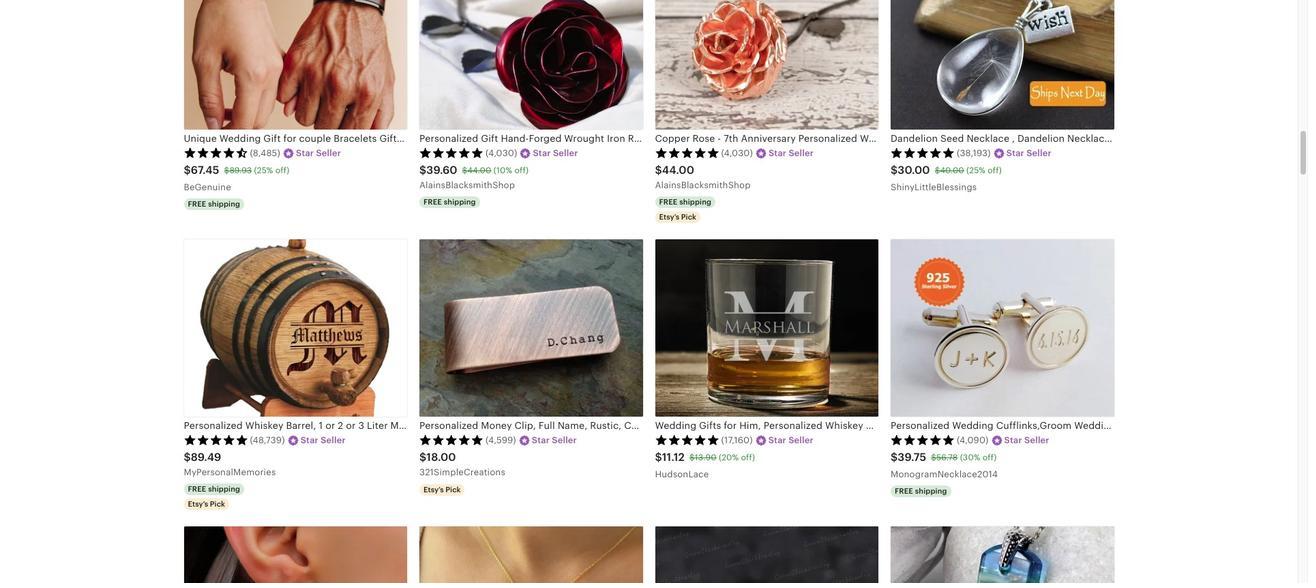 Task type: vqa. For each thing, say whether or not it's contained in the screenshot.
89.49
yes



Task type: locate. For each thing, give the bounding box(es) containing it.
off) inside the '$ 39.60 $ 44.00 (10% off) alainsblacksmithshop'
[[515, 166, 529, 175]]

39.75
[[898, 451, 927, 464]]

star right the (4,599)
[[532, 435, 550, 445]]

off) right (20%
[[742, 453, 756, 463]]

off) inside $ 39.75 $ 56.78 (30% off) monogramnecklace2014
[[983, 453, 997, 463]]

1 vertical spatial pick
[[446, 486, 461, 494]]

free
[[424, 198, 442, 206], [660, 198, 678, 206], [188, 200, 206, 208], [188, 485, 206, 494], [895, 487, 914, 496]]

free down "begenuine" at the top left of the page
[[188, 200, 206, 208]]

44.00 left (10%
[[468, 166, 492, 175]]

pick down mypersonalmemories
[[210, 501, 225, 509]]

etsy's down 18.00
[[424, 486, 444, 494]]

pick down $ 44.00 alainsblacksmithshop
[[682, 213, 697, 221]]

etsy's for 89.49
[[188, 501, 208, 509]]

seller right the '(4,090)'
[[1025, 435, 1050, 445]]

seller right "(38,193)"
[[1027, 148, 1052, 158]]

star seller right "(8,485)"
[[296, 148, 341, 158]]

off) inside $ 67.45 $ 89.93 (25% off) begenuine
[[276, 166, 290, 175]]

wedding gifts for him, personalized whiskey glasses, gifts for dad, rocks glass, custom whiskey glass, engraved whiskey glass, wg101 image
[[656, 240, 879, 417]]

free down 39.75
[[895, 487, 914, 496]]

off) for 39.60
[[515, 166, 529, 175]]

2 personalized from the left
[[799, 133, 858, 144]]

off) inside $ 11.12 $ 13.90 (20% off) hudsonlace
[[742, 453, 756, 463]]

0 horizontal spatial etsy's
[[188, 501, 208, 509]]

star seller
[[296, 148, 341, 158], [533, 148, 578, 158], [769, 148, 814, 158], [1007, 148, 1052, 158], [301, 435, 346, 445], [532, 435, 577, 445], [769, 435, 814, 445], [1005, 435, 1050, 445]]

metal
[[649, 133, 675, 144]]

etsy's pick
[[660, 213, 697, 221], [424, 486, 461, 494], [188, 501, 225, 509]]

etsy's down $ 44.00 alainsblacksmithshop
[[660, 213, 680, 221]]

alainsblacksmithshop down -
[[656, 180, 751, 190]]

free for 39.75
[[895, 487, 914, 496]]

gift up 30.00
[[905, 133, 922, 144]]

rose right metal
[[677, 133, 700, 144]]

1 (4,030) from the left
[[486, 148, 518, 158]]

shipping down 'monogramnecklace2014'
[[916, 487, 948, 496]]

2 (4,030) from the left
[[722, 148, 753, 158]]

shipping down "begenuine" at the top left of the page
[[208, 200, 240, 208]]

star seller right "(38,193)"
[[1007, 148, 1052, 158]]

off) inside the $ 30.00 $ 40.00 (25% off) shinylittleblessings
[[988, 166, 1002, 175]]

1 horizontal spatial etsy's pick
[[424, 486, 461, 494]]

off) down "(38,193)"
[[988, 166, 1002, 175]]

seller for 5 out of 5 stars image on top of 18.00
[[552, 435, 577, 445]]

seller for 4.5 out of 5 stars image
[[316, 148, 341, 158]]

44.00 inside the '$ 39.60 $ 44.00 (10% off) alainsblacksmithshop'
[[468, 166, 492, 175]]

star right (17,160) at the right of the page
[[769, 435, 787, 445]]

(4,030) up (10%
[[486, 148, 518, 158]]

0 vertical spatial etsy's
[[660, 213, 680, 221]]

off)
[[276, 166, 290, 175], [515, 166, 529, 175], [988, 166, 1002, 175], [742, 453, 756, 463], [983, 453, 997, 463]]

1 horizontal spatial personalized
[[799, 133, 858, 144]]

seller down "copper rose - 7th anniversary personalized wedding gift"
[[789, 148, 814, 158]]

5 out of 5 stars image up 39.60
[[420, 147, 484, 158]]

etsy's pick down mypersonalmemories
[[188, 501, 225, 509]]

off) right (10%
[[515, 166, 529, 175]]

0 horizontal spatial pick
[[210, 501, 225, 509]]

1 alainsblacksmithshop from the left
[[420, 180, 515, 190]]

67.45
[[191, 164, 219, 177]]

shipping for 39.60
[[444, 198, 476, 206]]

(20%
[[719, 453, 739, 463]]

personalized left wedding
[[799, 133, 858, 144]]

gift left hand-
[[481, 133, 499, 144]]

copper rose - 7th anniversary personalized wedding gift image
[[656, 0, 879, 130]]

40.00
[[941, 166, 965, 175]]

2 vertical spatial pick
[[210, 501, 225, 509]]

1 horizontal spatial alainsblacksmithshop
[[656, 180, 751, 190]]

alainsblacksmithshop inside the '$ 39.60 $ 44.00 (10% off) alainsblacksmithshop'
[[420, 180, 515, 190]]

etsy's pick down $ 44.00 alainsblacksmithshop
[[660, 213, 697, 221]]

(4,090)
[[958, 435, 989, 445]]

seller
[[316, 148, 341, 158], [553, 148, 578, 158], [789, 148, 814, 158], [1027, 148, 1052, 158], [321, 435, 346, 445], [552, 435, 577, 445], [789, 435, 814, 445], [1025, 435, 1050, 445]]

etsy's pick for 44.00
[[660, 213, 697, 221]]

vintage moss agate engagement ring solid 14k white gold promise ring nature inspired art deco leaf ring unique anniversary gifts for women image
[[656, 527, 879, 584]]

2 horizontal spatial etsy's
[[660, 213, 680, 221]]

off) right (30%
[[983, 453, 997, 463]]

forged
[[529, 133, 562, 144]]

(25% down "(38,193)"
[[967, 166, 986, 175]]

2 horizontal spatial etsy's pick
[[660, 213, 697, 221]]

2 horizontal spatial pick
[[682, 213, 697, 221]]

off) for 11.12
[[742, 453, 756, 463]]

44.00
[[663, 164, 695, 177], [468, 166, 492, 175]]

off) for 39.75
[[983, 453, 997, 463]]

shipping down the '$ 39.60 $ 44.00 (10% off) alainsblacksmithshop'
[[444, 198, 476, 206]]

alainsblacksmithshop down 39.60
[[420, 180, 515, 190]]

free down 89.49 on the bottom of the page
[[188, 485, 206, 494]]

free shipping down 39.60
[[424, 198, 476, 206]]

(25% inside $ 67.45 $ 89.93 (25% off) begenuine
[[254, 166, 273, 175]]

(8,485)
[[250, 148, 280, 158]]

1 horizontal spatial pick
[[446, 486, 461, 494]]

seller right (17,160) at the right of the page
[[789, 435, 814, 445]]

0 horizontal spatial gift
[[481, 133, 499, 144]]

5 out of 5 stars image down copper
[[656, 147, 720, 158]]

star down forged
[[533, 148, 551, 158]]

wedding
[[861, 133, 902, 144]]

star right (48,739)
[[301, 435, 319, 445]]

shipping
[[444, 198, 476, 206], [680, 198, 712, 206], [208, 200, 240, 208], [208, 485, 240, 494], [916, 487, 948, 496]]

1 rose from the left
[[677, 133, 700, 144]]

5 out of 5 stars image up 89.49 on the bottom of the page
[[184, 435, 248, 446]]

seller down personalized gift hand-forged wrought iron red metal rose on the top
[[553, 148, 578, 158]]

personalized up 39.60
[[420, 133, 479, 144]]

seller for 5 out of 5 stars image over 11.12
[[789, 435, 814, 445]]

personalized
[[420, 133, 479, 144], [799, 133, 858, 144]]

(25% down "(8,485)"
[[254, 166, 273, 175]]

free down 39.60
[[424, 198, 442, 206]]

(25%
[[254, 166, 273, 175], [967, 166, 986, 175]]

11.12
[[663, 451, 685, 464]]

(4,030) for -
[[722, 148, 753, 158]]

aqua turquoise blue seascape, fused glass ocean beach necklace, dichroic aquascape pendant image
[[891, 527, 1115, 584]]

dandelion seed necklace , dandelion necklace , pressed flower jewelry , wish , nature , unique jewelry - stocking stuffer for her image
[[891, 0, 1115, 130]]

shipping down $ 44.00 alainsblacksmithshop
[[680, 198, 712, 206]]

seller right the (4,599)
[[552, 435, 577, 445]]

0 vertical spatial pick
[[682, 213, 697, 221]]

etsy's pick down 321simplecreations
[[424, 486, 461, 494]]

1 horizontal spatial (25%
[[967, 166, 986, 175]]

pick down 321simplecreations
[[446, 486, 461, 494]]

5 out of 5 stars image
[[420, 147, 484, 158], [656, 147, 720, 158], [891, 147, 955, 158], [184, 435, 248, 446], [420, 435, 484, 446], [656, 435, 720, 446], [891, 435, 955, 446]]

14k rose gold ear jacket rhombus earrings, geometric earring, dainty pair earrings, special design earrings by neckacedreamworld image
[[184, 527, 407, 584]]

1 horizontal spatial gift
[[905, 133, 922, 144]]

0 horizontal spatial etsy's pick
[[188, 501, 225, 509]]

rose
[[677, 133, 700, 144], [693, 133, 716, 144]]

seller right (48,739)
[[321, 435, 346, 445]]

0 horizontal spatial alainsblacksmithshop
[[420, 180, 515, 190]]

(25% inside the $ 30.00 $ 40.00 (25% off) shinylittleblessings
[[967, 166, 986, 175]]

0 horizontal spatial (4,030)
[[486, 148, 518, 158]]

30.00
[[898, 164, 931, 177]]

seller right "(8,485)"
[[316, 148, 341, 158]]

(4,030) down 7th
[[722, 148, 753, 158]]

gift
[[481, 133, 499, 144], [905, 133, 922, 144]]

seller for 5 out of 5 stars image above 30.00
[[1027, 148, 1052, 158]]

2 (25% from the left
[[967, 166, 986, 175]]

$ 89.49 mypersonalmemories
[[184, 451, 276, 478]]

1 horizontal spatial (4,030)
[[722, 148, 753, 158]]

5 out of 5 stars image up 18.00
[[420, 435, 484, 446]]

free shipping down 'monogramnecklace2014'
[[895, 487, 948, 496]]

1 vertical spatial etsy's
[[424, 486, 444, 494]]

2 vertical spatial etsy's pick
[[188, 501, 225, 509]]

(4,030) for hand-
[[486, 148, 518, 158]]

etsy's down mypersonalmemories
[[188, 501, 208, 509]]

44.00 down copper
[[663, 164, 695, 177]]

0 horizontal spatial (25%
[[254, 166, 273, 175]]

$
[[184, 164, 191, 177], [420, 164, 427, 177], [656, 164, 663, 177], [891, 164, 898, 177], [224, 166, 230, 175], [462, 166, 468, 175], [935, 166, 941, 175], [184, 451, 191, 464], [420, 451, 427, 464], [656, 451, 663, 464], [891, 451, 898, 464], [690, 453, 695, 463], [932, 453, 937, 463]]

off) for 67.45
[[276, 166, 290, 175]]

free shipping down "begenuine" at the top left of the page
[[188, 200, 240, 208]]

rose left -
[[693, 133, 716, 144]]

$ 67.45 $ 89.93 (25% off) begenuine
[[184, 164, 290, 192]]

2 vertical spatial etsy's
[[188, 501, 208, 509]]

seller for 5 out of 5 stars image on top of 89.49 on the bottom of the page
[[321, 435, 346, 445]]

0 horizontal spatial personalized
[[420, 133, 479, 144]]

seller for 5 out of 5 stars image under copper
[[789, 148, 814, 158]]

(4,030)
[[486, 148, 518, 158], [722, 148, 753, 158]]

pick
[[682, 213, 697, 221], [446, 486, 461, 494], [210, 501, 225, 509]]

free shipping
[[424, 198, 476, 206], [660, 198, 712, 206], [188, 200, 240, 208], [188, 485, 240, 494], [895, 487, 948, 496]]

pick for 89.49
[[210, 501, 225, 509]]

free for 67.45
[[188, 200, 206, 208]]

1 horizontal spatial 44.00
[[663, 164, 695, 177]]

44.00 inside $ 44.00 alainsblacksmithshop
[[663, 164, 695, 177]]

star
[[296, 148, 314, 158], [533, 148, 551, 158], [769, 148, 787, 158], [1007, 148, 1025, 158], [301, 435, 319, 445], [532, 435, 550, 445], [769, 435, 787, 445], [1005, 435, 1023, 445]]

free shipping for 39.75
[[895, 487, 948, 496]]

(10%
[[494, 166, 513, 175]]

etsy's
[[660, 213, 680, 221], [424, 486, 444, 494], [188, 501, 208, 509]]

1 (25% from the left
[[254, 166, 273, 175]]

off) down "(8,485)"
[[276, 166, 290, 175]]

0 horizontal spatial 44.00
[[468, 166, 492, 175]]

free down $ 44.00 alainsblacksmithshop
[[660, 198, 678, 206]]

alainsblacksmithshop
[[420, 180, 515, 190], [656, 180, 751, 190]]

shinylittleblessings
[[891, 182, 978, 192]]

0 vertical spatial etsy's pick
[[660, 213, 697, 221]]



Task type: describe. For each thing, give the bounding box(es) containing it.
mypersonalmemories
[[184, 468, 276, 478]]

off) for 30.00
[[988, 166, 1002, 175]]

4.5 out of 5 stars image
[[184, 147, 248, 158]]

$ inside $ 18.00 321simplecreations
[[420, 451, 427, 464]]

(38,193)
[[958, 148, 991, 158]]

$ inside $ 44.00 alainsblacksmithshop
[[656, 164, 663, 177]]

anniversary
[[742, 133, 796, 144]]

2 alainsblacksmithshop from the left
[[656, 180, 751, 190]]

personalized whiskey barrel,  1 or 2 or 3 liter mini oak whiskey barrel - groomsmen gift - birthday gift - engraved whiskey barrel image
[[184, 240, 407, 417]]

56.78
[[937, 453, 958, 463]]

star right the '(4,090)'
[[1005, 435, 1023, 445]]

$ 44.00 alainsblacksmithshop
[[656, 164, 751, 190]]

1 vertical spatial etsy's pick
[[424, 486, 461, 494]]

89.93
[[230, 166, 252, 175]]

2 rose from the left
[[693, 133, 716, 144]]

copper rose - 7th anniversary personalized wedding gift
[[656, 133, 922, 144]]

free for 39.60
[[424, 198, 442, 206]]

star seller down "copper rose - 7th anniversary personalized wedding gift"
[[769, 148, 814, 158]]

star seller right (17,160) at the right of the page
[[769, 435, 814, 445]]

5 out of 5 stars image up 39.75
[[891, 435, 955, 446]]

star seller right (48,739)
[[301, 435, 346, 445]]

shipping for 67.45
[[208, 200, 240, 208]]

(25% for 67.45
[[254, 166, 273, 175]]

89.49
[[191, 451, 221, 464]]

-
[[718, 133, 722, 144]]

personalized gift hand-forged wrought iron red metal rose
[[420, 133, 700, 144]]

13.90
[[695, 453, 717, 463]]

star right "(8,485)"
[[296, 148, 314, 158]]

1 horizontal spatial etsy's
[[424, 486, 444, 494]]

star right "(38,193)"
[[1007, 148, 1025, 158]]

etsy's pick for 89.49
[[188, 501, 225, 509]]

free shipping down mypersonalmemories
[[188, 485, 240, 494]]

2 gift from the left
[[905, 133, 922, 144]]

1 personalized from the left
[[420, 133, 479, 144]]

(30%
[[961, 453, 981, 463]]

copper
[[656, 133, 690, 144]]

$ 18.00 321simplecreations
[[420, 451, 506, 478]]

shipping for 39.75
[[916, 487, 948, 496]]

(48,739)
[[250, 435, 285, 445]]

seller for 5 out of 5 stars image over 39.75
[[1025, 435, 1050, 445]]

shipping down mypersonalmemories
[[208, 485, 240, 494]]

free shipping down $ 44.00 alainsblacksmithshop
[[660, 198, 712, 206]]

5 out of 5 stars image up 30.00
[[891, 147, 955, 158]]

personalized handmade women gold name necklace,  minimalist christmas gift for her,  personalized gift for women who has everything image
[[420, 527, 643, 584]]

(25% for 30.00
[[967, 166, 986, 175]]

red
[[628, 133, 646, 144]]

star seller right the '(4,090)'
[[1005, 435, 1050, 445]]

(17,160)
[[722, 435, 753, 445]]

star seller down personalized gift hand-forged wrought iron red metal rose on the top
[[533, 148, 578, 158]]

pick for 44.00
[[682, 213, 697, 221]]

321simplecreations
[[420, 468, 506, 478]]

7th
[[724, 133, 739, 144]]

$ 39.60 $ 44.00 (10% off) alainsblacksmithshop
[[420, 164, 529, 190]]

18.00
[[427, 451, 456, 464]]

39.60
[[427, 164, 458, 177]]

star down anniversary
[[769, 148, 787, 158]]

wrought
[[565, 133, 605, 144]]

hudsonlace
[[656, 470, 709, 480]]

iron
[[607, 133, 626, 144]]

seller for 5 out of 5 stars image on top of 39.60
[[553, 148, 578, 158]]

star seller right the (4,599)
[[532, 435, 577, 445]]

hand-
[[501, 133, 529, 144]]

$ 39.75 $ 56.78 (30% off) monogramnecklace2014
[[891, 451, 998, 480]]

begenuine
[[184, 182, 231, 192]]

personalized money clip, full name, rustic, custom copper wallet clip, graduation gift for him, christmas present, birthday gift, antiqued image
[[420, 240, 643, 417]]

$ inside $ 89.49 mypersonalmemories
[[184, 451, 191, 464]]

unique wedding gift for couple bracelets gift for couple personalized 3rd year wedding anniversary gift husband wife matching bracelets b image
[[184, 0, 407, 130]]

5 out of 5 stars image up 11.12
[[656, 435, 720, 446]]

personalized wedding cufflinks,groom wedding cufflinks,date and initials cufflinks,engraved cufflinks,elegant monogrammed cufflinks image
[[891, 240, 1115, 417]]

monogramnecklace2014
[[891, 470, 998, 480]]

free shipping for 39.60
[[424, 198, 476, 206]]

$ 11.12 $ 13.90 (20% off) hudsonlace
[[656, 451, 756, 480]]

1 gift from the left
[[481, 133, 499, 144]]

$ 30.00 $ 40.00 (25% off) shinylittleblessings
[[891, 164, 1002, 192]]

personalized gift hand-forged wrought iron red metal rose image
[[420, 0, 643, 130]]

(4,599)
[[486, 435, 517, 445]]

etsy's for 44.00
[[660, 213, 680, 221]]

free shipping for 67.45
[[188, 200, 240, 208]]



